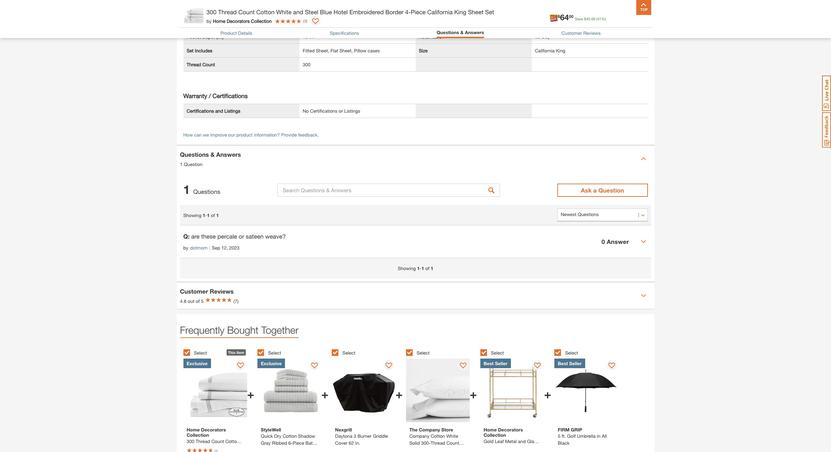 Task type: describe. For each thing, give the bounding box(es) containing it.
quick
[[261, 434, 273, 439]]

the
[[409, 428, 418, 433]]

1 horizontal spatial reviews
[[583, 30, 601, 36]]

leaf
[[495, 439, 504, 445]]

product image image
[[182, 3, 203, 25]]

certifications right no
[[310, 108, 338, 114]]

cases
[[368, 48, 380, 53]]

best seller for firm
[[558, 361, 582, 367]]

this
[[228, 351, 236, 355]]

0 horizontal spatial set
[[187, 48, 194, 53]]

bath
[[306, 441, 315, 446]]

12,
[[221, 245, 228, 251]]

black
[[558, 441, 570, 446]]

ribbed
[[272, 441, 287, 446]]

the company store company cotton white solid 300-thread count cotton percale standa
[[409, 428, 461, 453]]

6-
[[288, 441, 293, 446]]

frequently bought together
[[180, 325, 299, 336]]

1 vertical spatial thread
[[187, 62, 201, 67]]

1 sheet, from the left
[[316, 48, 329, 53]]

live chat image
[[822, 76, 831, 111]]

no
[[303, 108, 309, 114]]

0 horizontal spatial decorators
[[227, 18, 250, 24]]

glass
[[527, 439, 539, 445]]

2023
[[229, 245, 240, 251]]

0 vertical spatial customer reviews
[[562, 30, 601, 36]]

company cotton white solid 300-thread count cotton percale standard pillowcase (set of 2) image
[[406, 359, 470, 423]]

caret image for 0 answer
[[641, 239, 646, 245]]

select for 4 / 6 group
[[417, 350, 430, 356]]

& for questions & answers
[[461, 30, 464, 35]]

griddle
[[373, 434, 388, 439]]

returnable
[[419, 34, 442, 39]]

$ inside $ 64 00
[[558, 14, 560, 19]]

0 horizontal spatial -
[[205, 213, 207, 218]]

cart
[[508, 446, 517, 452]]

0 horizontal spatial (
[[303, 19, 304, 23]]

0 vertical spatial count
[[238, 8, 255, 16]]

sep
[[212, 245, 220, 251]]

home decorators collection gold leaf metal and glass rolling bar cart with glas
[[484, 428, 540, 453]]

3
[[354, 434, 356, 439]]

these
[[201, 233, 216, 240]]

dotmom
[[190, 245, 208, 251]]

gold leaf metal and glass rolling bar cart with glass top (30 in. w x 33 in. h) image
[[480, 359, 544, 423]]

1 horizontal spatial (
[[597, 17, 598, 21]]

stylewell quick dry cotton shadow gray ribbed 6-piece bath towel set
[[261, 428, 315, 453]]

hotel
[[334, 8, 348, 16]]

with
[[518, 446, 527, 452]]

q: are these percale or sateen weave?
[[183, 233, 286, 240]]

ask a question button
[[557, 184, 648, 197]]

cotton inside stylewell quick dry cotton shadow gray ribbed 6-piece bath towel set
[[283, 434, 297, 439]]

0 horizontal spatial collection
[[251, 18, 272, 24]]

1 vertical spatial customer reviews
[[180, 288, 234, 295]]

questions for questions & answers 1 question
[[180, 151, 209, 158]]

0 horizontal spatial reviews
[[210, 288, 234, 295]]

sateen
[[246, 233, 264, 240]]

300 thread count cotton white and steel blue hotel embroidered border 4-piece california king sheet set
[[207, 8, 494, 16]]

feedback.
[[298, 132, 319, 138]]

umbrella
[[577, 434, 596, 439]]

)
[[306, 19, 307, 23]]

+ for 5 / 6 group
[[544, 387, 551, 402]]

count inside the company store company cotton white solid 300-thread count cotton percale standa
[[447, 441, 459, 446]]

cotton down store
[[431, 434, 445, 439]]

1 vertical spatial or
[[239, 233, 244, 240]]

0 vertical spatial thread
[[218, 8, 237, 16]]

flat
[[331, 48, 338, 53]]

certifications and listings
[[187, 108, 240, 114]]

|
[[209, 245, 210, 251]]

90-
[[535, 34, 542, 39]]

0 horizontal spatial home
[[213, 18, 225, 24]]

rolling
[[484, 446, 498, 452]]

exclusive for display image inside 1 / 6 group
[[187, 361, 208, 367]]

5 / 6 group
[[480, 346, 551, 453]]

display image inside 1 / 6 group
[[237, 363, 244, 370]]

warranty / certifications
[[183, 92, 248, 100]]

/
[[209, 92, 211, 100]]

1 vertical spatial count
[[202, 62, 215, 67]]

0 horizontal spatial king
[[454, 8, 466, 16]]

caret image
[[641, 293, 646, 299]]

1 vertical spatial showing
[[398, 266, 416, 271]]

2 sheet, from the left
[[340, 48, 353, 53]]

0 horizontal spatial 5
[[201, 299, 204, 304]]

percale
[[218, 233, 237, 240]]

round
[[545, 6, 559, 12]]

1 inside questions & answers 1 question
[[180, 161, 183, 167]]

0 vertical spatial white
[[276, 8, 292, 16]]

golf
[[567, 434, 576, 439]]

+ for the 2 / 6 group
[[321, 387, 329, 402]]

towel
[[261, 448, 273, 453]]

exclusive for display icon within the 2 / 6 group
[[261, 361, 282, 367]]

daytona
[[335, 434, 353, 439]]

feedback link image
[[822, 112, 831, 148]]

00 inside $ 64 00
[[569, 14, 574, 19]]

collection inside home decorators collection gold leaf metal and glass rolling bar cart with glas
[[484, 433, 506, 438]]

0 vertical spatial border
[[386, 8, 404, 16]]

nexgrill
[[335, 428, 352, 433]]

1 horizontal spatial showing 1 - 1 of 1
[[398, 266, 433, 271]]

1 horizontal spatial piece
[[411, 8, 426, 16]]

set inside stylewell quick dry cotton shadow gray ribbed 6-piece bath towel set
[[274, 448, 281, 453]]

provide
[[281, 132, 297, 138]]

gold
[[484, 439, 494, 445]]

6 / 6 group
[[555, 346, 626, 453]]

select for the 2 / 6 group
[[268, 350, 281, 356]]

fitted sheet, flat sheet, pillow cases
[[303, 48, 380, 53]]

0 answer
[[602, 238, 629, 245]]

+ for 3 / 6 group
[[396, 387, 403, 402]]

0 vertical spatial or
[[339, 108, 343, 114]]

product
[[220, 30, 237, 36]]

0
[[602, 238, 605, 245]]

home inside home decorators collection gold leaf metal and glass rolling bar cart with glas
[[484, 428, 497, 433]]

1 horizontal spatial 00
[[591, 17, 596, 21]]

cotton down solid
[[409, 448, 424, 453]]

quick dry cotton shadow gray ribbed 6-piece bath towel set image
[[258, 359, 321, 423]]

question inside questions & answers 1 question
[[184, 161, 203, 167]]

3 display image from the left
[[460, 363, 467, 370]]

seller for grip
[[569, 361, 582, 367]]

62
[[349, 441, 354, 446]]

5 inside firm grip 5 ft. golf umbrella in all black
[[558, 434, 561, 439]]

1 vertical spatial -
[[420, 266, 422, 271]]

4.8
[[180, 299, 187, 304]]

includes
[[195, 48, 212, 53]]

year
[[535, 6, 544, 12]]

2 horizontal spatial set
[[485, 8, 494, 16]]

0 horizontal spatial customer
[[180, 288, 208, 295]]

1 / 6 group
[[183, 346, 254, 453]]

cotton up the by home decorators collection
[[256, 8, 275, 16]]

no certifications or listings
[[303, 108, 360, 114]]

5 display image from the left
[[609, 363, 615, 370]]

ask
[[581, 187, 592, 194]]

select for 3 / 6 group
[[343, 350, 356, 356]]

product details
[[220, 30, 252, 36]]

information?
[[254, 132, 280, 138]]

out
[[188, 299, 195, 304]]

how
[[183, 132, 193, 138]]

cover
[[335, 441, 348, 446]]

0 horizontal spatial in.
[[309, 34, 314, 39]]

questions & answers
[[437, 30, 484, 35]]

90-day
[[535, 34, 550, 39]]

improve
[[210, 132, 227, 138]]

0 horizontal spatial showing
[[183, 213, 201, 218]]

Search Questions & Answers text field
[[278, 184, 500, 197]]

1 horizontal spatial and
[[293, 8, 303, 16]]

1 vertical spatial company
[[409, 434, 430, 439]]

(7)
[[234, 299, 239, 304]]

select for 6 / 6 group
[[565, 350, 578, 356]]

questions for questions & answers
[[437, 30, 459, 35]]

questions inside 1 questions
[[193, 188, 220, 195]]

a
[[593, 187, 597, 194]]



Task type: locate. For each thing, give the bounding box(es) containing it.
collection
[[251, 18, 272, 24], [484, 433, 506, 438]]

$ down the round
[[558, 14, 560, 19]]

questions down occasion
[[437, 30, 459, 35]]

1 vertical spatial showing 1 - 1 of 1
[[398, 266, 433, 271]]

by down q: on the left bottom of page
[[183, 245, 188, 251]]

1 horizontal spatial thread
[[218, 8, 237, 16]]

+ inside 5 / 6 group
[[544, 387, 551, 402]]

0 horizontal spatial border
[[303, 20, 317, 26]]

1 vertical spatial question
[[599, 187, 624, 194]]

select inside 1 / 6 group
[[194, 350, 207, 356]]

2 + from the left
[[321, 387, 329, 402]]

cotton
[[256, 8, 275, 16], [283, 434, 297, 439], [431, 434, 445, 439], [409, 448, 424, 453]]

best seller for home
[[484, 361, 508, 367]]

customer up 4.8 out of 5
[[180, 288, 208, 295]]

daytona 3 burner griddle cover 62 in. image
[[332, 359, 396, 423]]

4 select from the left
[[417, 350, 430, 356]]

1 vertical spatial reviews
[[210, 288, 234, 295]]

count
[[238, 8, 255, 16], [202, 62, 215, 67], [447, 441, 459, 446]]

+ inside 3 / 6 group
[[396, 387, 403, 402]]

0 horizontal spatial customer reviews
[[180, 288, 234, 295]]

5 select from the left
[[491, 350, 504, 356]]

exclusive inside 1 / 6 group
[[187, 361, 208, 367]]

2 caret image from the top
[[641, 239, 646, 245]]

2 display image from the left
[[386, 363, 392, 370]]

5 right the 'out'
[[201, 299, 204, 304]]

0 vertical spatial question
[[184, 161, 203, 167]]

king
[[454, 8, 466, 16], [556, 48, 566, 53]]

cotton up 6-
[[283, 434, 297, 439]]

1 horizontal spatial 300
[[303, 62, 311, 67]]

3 select from the left
[[343, 350, 356, 356]]

how can we improve our product information? provide feedback. link
[[183, 132, 319, 138]]

sheet, right flat
[[340, 48, 353, 53]]

company up solid
[[409, 434, 430, 439]]

display image
[[312, 18, 319, 25], [311, 363, 318, 370]]

set right sheet
[[485, 8, 494, 16]]

0 vertical spatial home
[[213, 18, 225, 24]]

5 + from the left
[[544, 387, 551, 402]]

question up 1 questions
[[184, 161, 203, 167]]

1 + from the left
[[247, 387, 254, 402]]

and down warranty / certifications
[[215, 108, 223, 114]]

select inside 6 / 6 group
[[565, 350, 578, 356]]

number
[[187, 6, 203, 12]]

border left 4-
[[386, 8, 404, 16]]

answers inside questions & answers 1 question
[[216, 151, 241, 158]]

display image inside the 2 / 6 group
[[311, 363, 318, 370]]

1 vertical spatial decorators
[[498, 428, 523, 433]]

customer reviews up 4.8 out of 5
[[180, 288, 234, 295]]

0 horizontal spatial exclusive
[[187, 361, 208, 367]]

1 best from the left
[[484, 361, 494, 367]]

1 horizontal spatial customer reviews
[[562, 30, 601, 36]]

set down ribbed
[[274, 448, 281, 453]]

1 vertical spatial display image
[[311, 363, 318, 370]]

1 horizontal spatial border
[[386, 8, 404, 16]]

pattern type
[[187, 20, 213, 26]]

select for 5 / 6 group
[[491, 350, 504, 356]]

and up "with"
[[518, 439, 526, 445]]

0 vertical spatial &
[[461, 30, 464, 35]]

1 vertical spatial 5
[[558, 434, 561, 439]]

best for home decorators collection gold leaf metal and glass rolling bar cart with glas
[[484, 361, 494, 367]]

0 vertical spatial in.
[[309, 34, 314, 39]]

1 horizontal spatial or
[[339, 108, 343, 114]]

1 listings from the left
[[224, 108, 240, 114]]

16
[[303, 34, 308, 39]]

select inside the 2 / 6 group
[[268, 350, 281, 356]]

pocket depth (in.)
[[187, 34, 224, 39]]

reviews down the .
[[583, 30, 601, 36]]

1 vertical spatial &
[[211, 151, 215, 158]]

300 up type
[[207, 8, 217, 16]]

( left ")"
[[303, 19, 304, 23]]

size
[[419, 48, 428, 53]]

1 horizontal spatial -
[[420, 266, 422, 271]]

decorators inside home decorators collection gold leaf metal and glass rolling bar cart with glas
[[498, 428, 523, 433]]

this item
[[228, 351, 244, 355]]

seller inside 5 / 6 group
[[495, 361, 508, 367]]

0 horizontal spatial and
[[215, 108, 223, 114]]

question inside button
[[599, 187, 624, 194]]

300 for 300
[[303, 62, 311, 67]]

1 horizontal spatial &
[[461, 30, 464, 35]]

save $ 45 . 00 ( 41 %)
[[575, 17, 606, 21]]

1 vertical spatial and
[[215, 108, 223, 114]]

questions inside questions & answers 1 question
[[180, 151, 209, 158]]

300 down fitted on the left top of the page
[[303, 62, 311, 67]]

display image inside 3 / 6 group
[[386, 363, 392, 370]]

1 questions
[[183, 183, 220, 197]]

white left '4'
[[276, 8, 292, 16]]

answers down sheet
[[465, 30, 484, 35]]

3 / 6 group
[[332, 346, 403, 453]]

1 vertical spatial questions
[[180, 151, 209, 158]]

select inside 3 / 6 group
[[343, 350, 356, 356]]

1 horizontal spatial $
[[584, 17, 586, 21]]

caret image
[[641, 156, 646, 162], [641, 239, 646, 245]]

by for by home decorators collection
[[207, 18, 212, 24]]

piece down shadow
[[293, 441, 304, 446]]

listings
[[224, 108, 240, 114], [344, 108, 360, 114]]

can
[[194, 132, 202, 138]]

white inside the company store company cotton white solid 300-thread count cotton percale standa
[[446, 434, 458, 439]]

& for questions & answers 1 question
[[211, 151, 215, 158]]

percale
[[425, 448, 440, 453]]

2 select from the left
[[268, 350, 281, 356]]

1 vertical spatial white
[[446, 434, 458, 439]]

california down the day
[[535, 48, 555, 53]]

300 for 300 thread count cotton white and steel blue hotel embroidered border 4-piece california king sheet set
[[207, 8, 217, 16]]

day
[[542, 34, 550, 39]]

certifications down the warranty
[[187, 108, 214, 114]]

4 + from the left
[[470, 387, 477, 402]]

thread down set includes
[[187, 62, 201, 67]]

best for firm grip 5 ft. golf umbrella in all black
[[558, 361, 568, 367]]

by down the number of pieces at the left of page
[[207, 18, 212, 24]]

5 ft. golf umbrella in all black image
[[555, 359, 619, 423]]

weave?
[[265, 233, 286, 240]]

in. right 62
[[355, 441, 360, 446]]

( 7 )
[[303, 19, 307, 23]]

1 horizontal spatial customer
[[562, 30, 582, 36]]

count up the by home decorators collection
[[238, 8, 255, 16]]

1 vertical spatial california
[[535, 48, 555, 53]]

gray
[[261, 441, 271, 446]]

home up gold
[[484, 428, 497, 433]]

together
[[261, 325, 299, 336]]

depth
[[203, 34, 215, 39]]

in. inside nexgrill daytona 3 burner griddle cover 62 in.
[[355, 441, 360, 446]]

customer reviews down save
[[562, 30, 601, 36]]

0 horizontal spatial or
[[239, 233, 244, 240]]

0 horizontal spatial california
[[427, 8, 453, 16]]

firm
[[558, 428, 570, 433]]

count down store
[[447, 441, 459, 446]]

decorators
[[227, 18, 250, 24], [498, 428, 523, 433]]

1 horizontal spatial exclusive
[[261, 361, 282, 367]]

fitted
[[303, 48, 315, 53]]

bar
[[499, 446, 506, 452]]

questions down questions & answers 1 question
[[193, 188, 220, 195]]

1 vertical spatial piece
[[293, 441, 304, 446]]

piece up returnable
[[411, 8, 426, 16]]

0 vertical spatial questions
[[437, 30, 459, 35]]

display image
[[237, 363, 244, 370], [386, 363, 392, 370], [460, 363, 467, 370], [534, 363, 541, 370], [609, 363, 615, 370]]

company up '300-'
[[419, 428, 440, 433]]

thread up percale at the bottom right
[[431, 441, 445, 446]]

in. right '16'
[[309, 34, 314, 39]]

decorators up metal
[[498, 428, 523, 433]]

1 horizontal spatial home
[[484, 428, 497, 433]]

1 select from the left
[[194, 350, 207, 356]]

select for 1 / 6 group
[[194, 350, 207, 356]]

1 horizontal spatial by
[[207, 18, 212, 24]]

1 vertical spatial set
[[187, 48, 194, 53]]

00 right 45
[[591, 17, 596, 21]]

0 vertical spatial -
[[205, 213, 207, 218]]

2 vertical spatial count
[[447, 441, 459, 446]]

2 vertical spatial questions
[[193, 188, 220, 195]]

2 horizontal spatial thread
[[431, 441, 445, 446]]

1 horizontal spatial 5
[[558, 434, 561, 439]]

0 vertical spatial by
[[207, 18, 212, 24]]

2 listings from the left
[[344, 108, 360, 114]]

0 vertical spatial set
[[485, 8, 494, 16]]

0 horizontal spatial $
[[558, 14, 560, 19]]

1 horizontal spatial sheet,
[[340, 48, 353, 53]]

set
[[485, 8, 494, 16], [187, 48, 194, 53], [274, 448, 281, 453]]

1 display image from the left
[[237, 363, 244, 370]]

4-
[[405, 8, 411, 16]]

frequently
[[180, 325, 224, 336]]

.
[[590, 17, 591, 21]]

questions
[[437, 30, 459, 35], [180, 151, 209, 158], [193, 188, 220, 195]]

thread up the by home decorators collection
[[218, 8, 237, 16]]

2 horizontal spatial and
[[518, 439, 526, 445]]

2 best from the left
[[558, 361, 568, 367]]

nexgrill daytona 3 burner griddle cover 62 in.
[[335, 428, 388, 446]]

1 vertical spatial king
[[556, 48, 566, 53]]

+ inside the 2 / 6 group
[[321, 387, 329, 402]]

6 select from the left
[[565, 350, 578, 356]]

0 vertical spatial company
[[419, 428, 440, 433]]

number of pieces
[[187, 6, 224, 12]]

by for by dotmom | sep 12, 2023
[[183, 245, 188, 251]]

300-
[[421, 441, 431, 446]]

questions & answers button
[[437, 30, 484, 37], [437, 30, 484, 35]]

+ inside 4 / 6 group
[[470, 387, 477, 402]]

2 horizontal spatial count
[[447, 441, 459, 446]]

by dotmom | sep 12, 2023
[[183, 245, 240, 251]]

details
[[238, 30, 252, 36]]

( right the .
[[597, 17, 598, 21]]

+ inside 1 / 6 group
[[247, 387, 254, 402]]

1 vertical spatial collection
[[484, 433, 506, 438]]

3 + from the left
[[396, 387, 403, 402]]

41
[[598, 17, 602, 21]]

border down steel
[[303, 20, 317, 26]]

best seller inside 5 / 6 group
[[484, 361, 508, 367]]

1 horizontal spatial set
[[274, 448, 281, 453]]

questions & answers 1 question
[[180, 151, 241, 167]]

collection up leaf
[[484, 433, 506, 438]]

select inside 4 / 6 group
[[417, 350, 430, 356]]

0 horizontal spatial piece
[[293, 441, 304, 446]]

0 vertical spatial showing
[[183, 213, 201, 218]]

best seller inside 6 / 6 group
[[558, 361, 582, 367]]

1 seller from the left
[[495, 361, 508, 367]]

0 vertical spatial 5
[[201, 299, 204, 304]]

all
[[602, 434, 607, 439]]

grip
[[571, 428, 582, 433]]

0 horizontal spatial showing 1 - 1 of 1
[[183, 213, 219, 218]]

1 horizontal spatial listings
[[344, 108, 360, 114]]

0 vertical spatial customer
[[562, 30, 582, 36]]

0 vertical spatial collection
[[251, 18, 272, 24]]

& inside questions & answers 1 question
[[211, 151, 215, 158]]

4.8 out of 5
[[180, 299, 204, 304]]

00 left save
[[569, 14, 574, 19]]

best
[[484, 361, 494, 367], [558, 361, 568, 367]]

45
[[586, 17, 590, 21]]

reviews up (7)
[[210, 288, 234, 295]]

blue
[[320, 8, 332, 16]]

16 in.
[[303, 34, 314, 39]]

answers down our
[[216, 151, 241, 158]]

5 left the ft.
[[558, 434, 561, 439]]

decorators up the product details
[[227, 18, 250, 24]]

sheet, left flat
[[316, 48, 329, 53]]

2 exclusive from the left
[[261, 361, 282, 367]]

0 vertical spatial california
[[427, 8, 453, 16]]

customer down save
[[562, 30, 582, 36]]

reviews
[[583, 30, 601, 36], [210, 288, 234, 295]]

customer reviews
[[562, 30, 601, 36], [180, 288, 234, 295]]

0 horizontal spatial seller
[[495, 361, 508, 367]]

bought
[[227, 325, 259, 336]]

1 exclusive from the left
[[187, 361, 208, 367]]

showing
[[183, 213, 201, 218], [398, 266, 416, 271]]

4
[[303, 6, 305, 12]]

and left steel
[[293, 8, 303, 16]]

home right type
[[213, 18, 225, 24]]

answer
[[607, 238, 629, 245]]

&
[[461, 30, 464, 35], [211, 151, 215, 158]]

caret image for 1
[[641, 156, 646, 162]]

0 horizontal spatial answers
[[216, 151, 241, 158]]

1 vertical spatial customer
[[180, 288, 208, 295]]

and inside home decorators collection gold leaf metal and glass rolling bar cart with glas
[[518, 439, 526, 445]]

set left includes
[[187, 48, 194, 53]]

1 horizontal spatial king
[[556, 48, 566, 53]]

metal
[[505, 439, 517, 445]]

steel
[[305, 8, 318, 16]]

0 vertical spatial decorators
[[227, 18, 250, 24]]

specifications button
[[330, 30, 359, 36], [330, 30, 359, 36]]

1 horizontal spatial white
[[446, 434, 458, 439]]

& right returnable
[[461, 30, 464, 35]]

$ 64 00
[[558, 13, 574, 22]]

thread count
[[187, 62, 215, 67]]

best inside 6 / 6 group
[[558, 361, 568, 367]]

our
[[228, 132, 235, 138]]

ft.
[[562, 434, 566, 439]]

0 horizontal spatial 300
[[207, 8, 217, 16]]

questions down can
[[180, 151, 209, 158]]

count down includes
[[202, 62, 215, 67]]

top button
[[636, 0, 651, 15]]

answers for questions & answers 1 question
[[216, 151, 241, 158]]

store
[[441, 428, 453, 433]]

firm grip 5 ft. golf umbrella in all black
[[558, 428, 607, 446]]

save
[[575, 17, 583, 21]]

select inside 5 / 6 group
[[491, 350, 504, 356]]

2 best seller from the left
[[558, 361, 582, 367]]

+ for 4 / 6 group
[[470, 387, 477, 402]]

& down improve
[[211, 151, 215, 158]]

warranty
[[183, 92, 207, 100]]

1 vertical spatial by
[[183, 245, 188, 251]]

1 vertical spatial home
[[484, 428, 497, 433]]

white down store
[[446, 434, 458, 439]]

1 horizontal spatial seller
[[569, 361, 582, 367]]

certifications right /
[[213, 92, 248, 100]]

0 vertical spatial display image
[[312, 18, 319, 25]]

piece inside stylewell quick dry cotton shadow gray ribbed 6-piece bath towel set
[[293, 441, 304, 446]]

answers for questions & answers
[[465, 30, 484, 35]]

0 vertical spatial piece
[[411, 8, 426, 16]]

1 horizontal spatial decorators
[[498, 428, 523, 433]]

pattern
[[187, 20, 202, 26]]

q:
[[183, 233, 190, 240]]

-
[[205, 213, 207, 218], [420, 266, 422, 271]]

seller for decorators
[[495, 361, 508, 367]]

occasion
[[419, 6, 439, 12]]

1 caret image from the top
[[641, 156, 646, 162]]

4 display image from the left
[[534, 363, 541, 370]]

2 / 6 group
[[258, 346, 329, 453]]

2 seller from the left
[[569, 361, 582, 367]]

and
[[293, 8, 303, 16], [215, 108, 223, 114], [518, 439, 526, 445]]

in
[[597, 434, 601, 439]]

$ left the .
[[584, 17, 586, 21]]

exclusive inside the 2 / 6 group
[[261, 361, 282, 367]]

best inside 5 / 6 group
[[484, 361, 494, 367]]

4 / 6 group
[[406, 346, 477, 453]]

1 horizontal spatial california
[[535, 48, 555, 53]]

(in.)
[[216, 34, 224, 39]]

stylewell
[[261, 428, 281, 433]]

solid
[[409, 441, 420, 446]]

1 best seller from the left
[[484, 361, 508, 367]]

1 horizontal spatial question
[[599, 187, 624, 194]]

thread inside the company store company cotton white solid 300-thread count cotton percale standa
[[431, 441, 445, 446]]

seller inside 6 / 6 group
[[569, 361, 582, 367]]

0 horizontal spatial white
[[276, 8, 292, 16]]

california up returnable
[[427, 8, 453, 16]]

0 vertical spatial caret image
[[641, 156, 646, 162]]

collection up details
[[251, 18, 272, 24]]

0 horizontal spatial &
[[211, 151, 215, 158]]

are
[[191, 233, 200, 240]]

question right a
[[599, 187, 624, 194]]

year round
[[535, 6, 559, 12]]

set includes
[[187, 48, 212, 53]]



Task type: vqa. For each thing, say whether or not it's contained in the screenshot.


